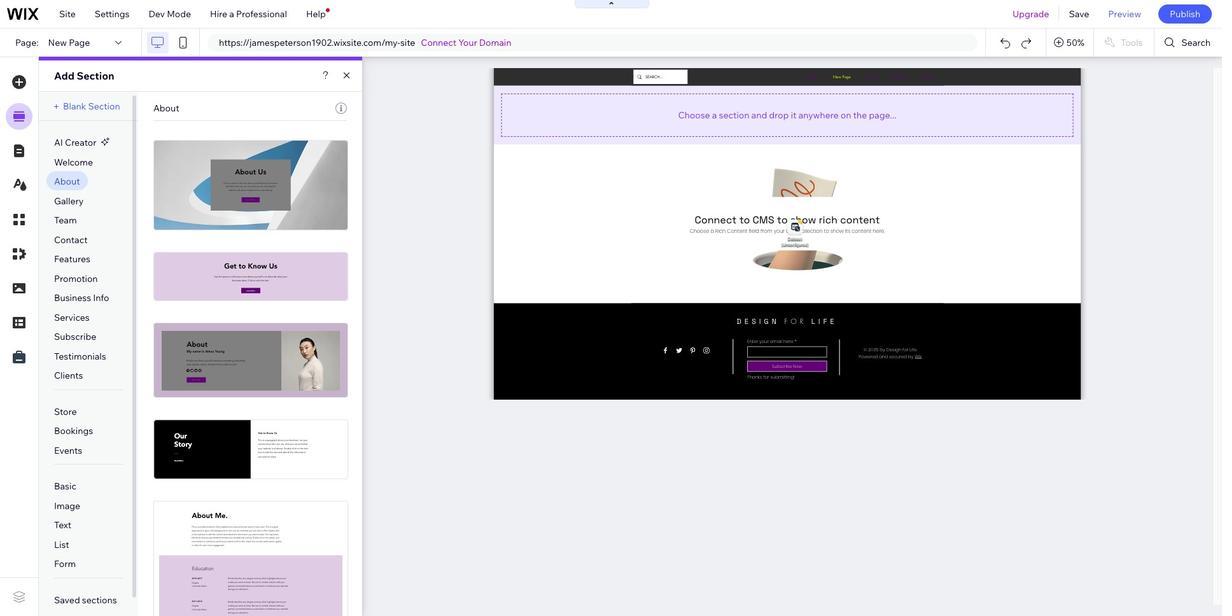 Task type: vqa. For each thing, say whether or not it's contained in the screenshot.
"100%"
no



Task type: locate. For each thing, give the bounding box(es) containing it.
saved sections
[[54, 594, 117, 606]]

https://jamespeterson1902.wixsite.com/my-site connect your domain
[[219, 37, 511, 48]]

0 horizontal spatial a
[[229, 8, 234, 20]]

a left section
[[712, 109, 717, 121]]

page
[[69, 37, 90, 48]]

welcome
[[54, 156, 93, 168]]

section
[[77, 69, 114, 82], [88, 101, 120, 112]]

section for blank section
[[88, 101, 120, 112]]

1 horizontal spatial about
[[153, 102, 179, 114]]

tools button
[[1094, 29, 1154, 57]]

a right hire
[[229, 8, 234, 20]]

publish button
[[1159, 4, 1212, 24]]

1 vertical spatial section
[[88, 101, 120, 112]]

store
[[54, 406, 77, 417]]

save
[[1069, 8, 1089, 20]]

bookings
[[54, 425, 93, 437]]

saved
[[54, 594, 80, 606]]

team
[[54, 215, 77, 226]]

1 vertical spatial about
[[54, 176, 80, 187]]

anywhere
[[799, 109, 839, 121]]

clients
[[54, 370, 83, 381]]

50% button
[[1046, 29, 1094, 57]]

section right blank
[[88, 101, 120, 112]]

on
[[841, 109, 851, 121]]

save button
[[1060, 0, 1099, 28]]

testimonials
[[54, 351, 106, 362]]

https://jamespeterson1902.wixsite.com/my-
[[219, 37, 400, 48]]

site
[[400, 37, 415, 48]]

search button
[[1155, 29, 1222, 57]]

dev mode
[[149, 8, 191, 20]]

gallery
[[54, 195, 84, 207]]

image
[[54, 500, 80, 512]]

your
[[459, 37, 477, 48]]

about
[[153, 102, 179, 114], [54, 176, 80, 187]]

preview
[[1109, 8, 1141, 20]]

domain
[[479, 37, 511, 48]]

connect
[[421, 37, 457, 48]]

info
[[93, 292, 109, 304]]

page...
[[869, 109, 897, 121]]

drop
[[769, 109, 789, 121]]

0 vertical spatial section
[[77, 69, 114, 82]]

choose
[[678, 109, 710, 121]]

add section
[[54, 69, 114, 82]]

0 vertical spatial about
[[153, 102, 179, 114]]

form
[[54, 559, 76, 570]]

mode
[[167, 8, 191, 20]]

business info
[[54, 292, 109, 304]]

1 vertical spatial a
[[712, 109, 717, 121]]

1 horizontal spatial a
[[712, 109, 717, 121]]

site
[[59, 8, 76, 20]]

basic
[[54, 481, 76, 492]]

blank section
[[63, 101, 120, 112]]

0 vertical spatial a
[[229, 8, 234, 20]]

help
[[306, 8, 326, 20]]

a
[[229, 8, 234, 20], [712, 109, 717, 121]]

ai
[[54, 137, 63, 148]]

section up blank section at top left
[[77, 69, 114, 82]]



Task type: describe. For each thing, give the bounding box(es) containing it.
promotion
[[54, 273, 98, 284]]

tools
[[1121, 37, 1143, 48]]

blank
[[63, 101, 86, 112]]

publish
[[1170, 8, 1201, 20]]

ai creator
[[54, 137, 96, 148]]

50%
[[1067, 37, 1085, 48]]

new page
[[48, 37, 90, 48]]

hire a professional
[[210, 8, 287, 20]]

contact
[[54, 234, 88, 245]]

list
[[54, 539, 69, 551]]

0 horizontal spatial about
[[54, 176, 80, 187]]

section for add section
[[77, 69, 114, 82]]

search
[[1182, 37, 1211, 48]]

upgrade
[[1013, 8, 1049, 20]]

the
[[853, 109, 867, 121]]

services
[[54, 312, 90, 323]]

professional
[[236, 8, 287, 20]]

add
[[54, 69, 74, 82]]

new
[[48, 37, 67, 48]]

and
[[752, 109, 767, 121]]

a for section
[[712, 109, 717, 121]]

text
[[54, 520, 71, 531]]

features
[[54, 253, 90, 265]]

settings
[[95, 8, 130, 20]]

business
[[54, 292, 91, 304]]

dev
[[149, 8, 165, 20]]

a for professional
[[229, 8, 234, 20]]

creator
[[65, 137, 96, 148]]

subscribe
[[54, 331, 96, 343]]

preview button
[[1099, 0, 1151, 28]]

sections
[[82, 594, 117, 606]]

it
[[791, 109, 797, 121]]

section
[[719, 109, 750, 121]]

choose a section and drop it anywhere on the page...
[[678, 109, 897, 121]]

hire
[[210, 8, 227, 20]]

events
[[54, 445, 82, 456]]



